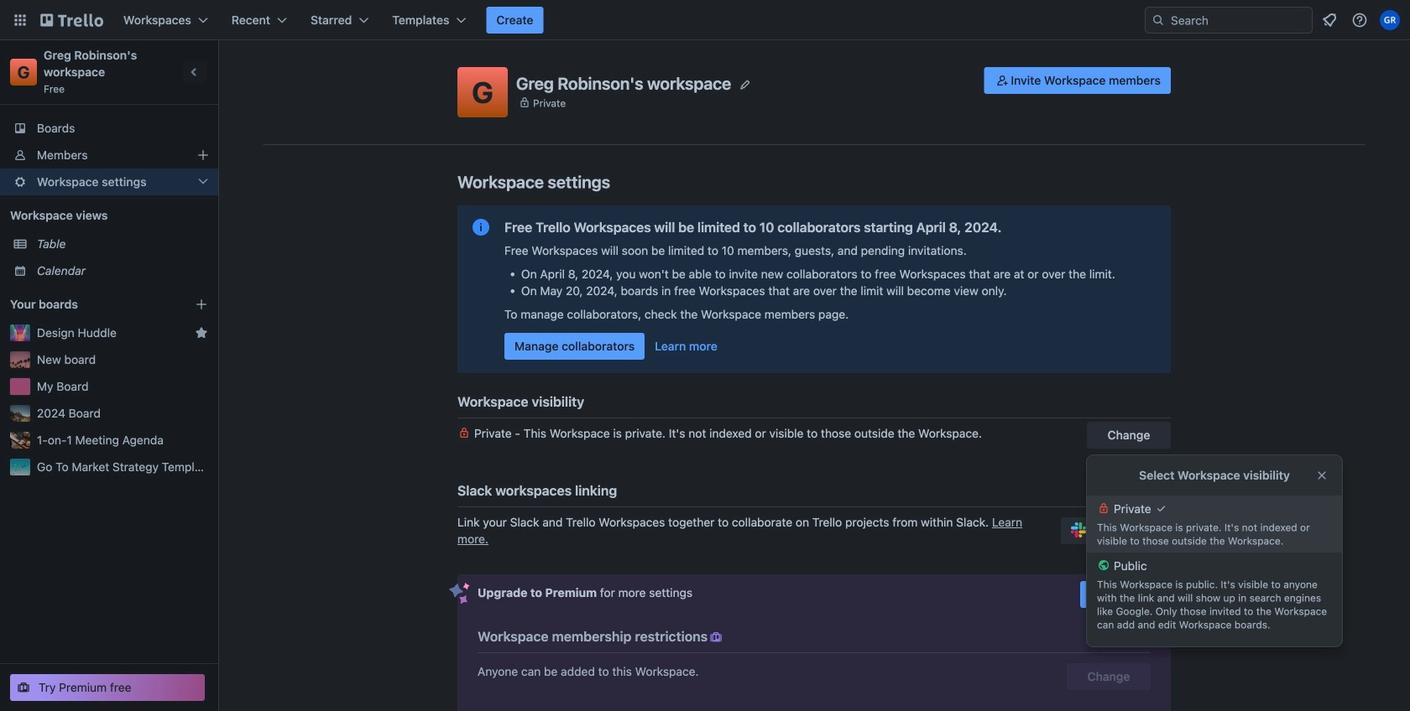 Task type: locate. For each thing, give the bounding box(es) containing it.
back to home image
[[40, 7, 103, 34]]

your boards with 6 items element
[[10, 295, 170, 315]]

0 horizontal spatial sm image
[[708, 630, 725, 646]]

primary element
[[0, 0, 1410, 40]]

sparkle image
[[449, 583, 470, 605]]

close popover image
[[1315, 469, 1329, 483]]

0 vertical spatial sm image
[[994, 72, 1011, 89]]

open information menu image
[[1352, 12, 1368, 29]]

sm image
[[994, 72, 1011, 89], [708, 630, 725, 646]]

0 notifications image
[[1320, 10, 1340, 30]]

1 vertical spatial sm image
[[708, 630, 725, 646]]

1 horizontal spatial sm image
[[994, 72, 1011, 89]]



Task type: vqa. For each thing, say whether or not it's contained in the screenshot.
Activity
no



Task type: describe. For each thing, give the bounding box(es) containing it.
starred icon image
[[195, 327, 208, 340]]

search image
[[1152, 13, 1165, 27]]

greg robinson (gregrobinson96) image
[[1380, 10, 1400, 30]]

workspace navigation collapse icon image
[[183, 60, 207, 84]]

Search field
[[1165, 8, 1312, 32]]

add board image
[[195, 298, 208, 311]]



